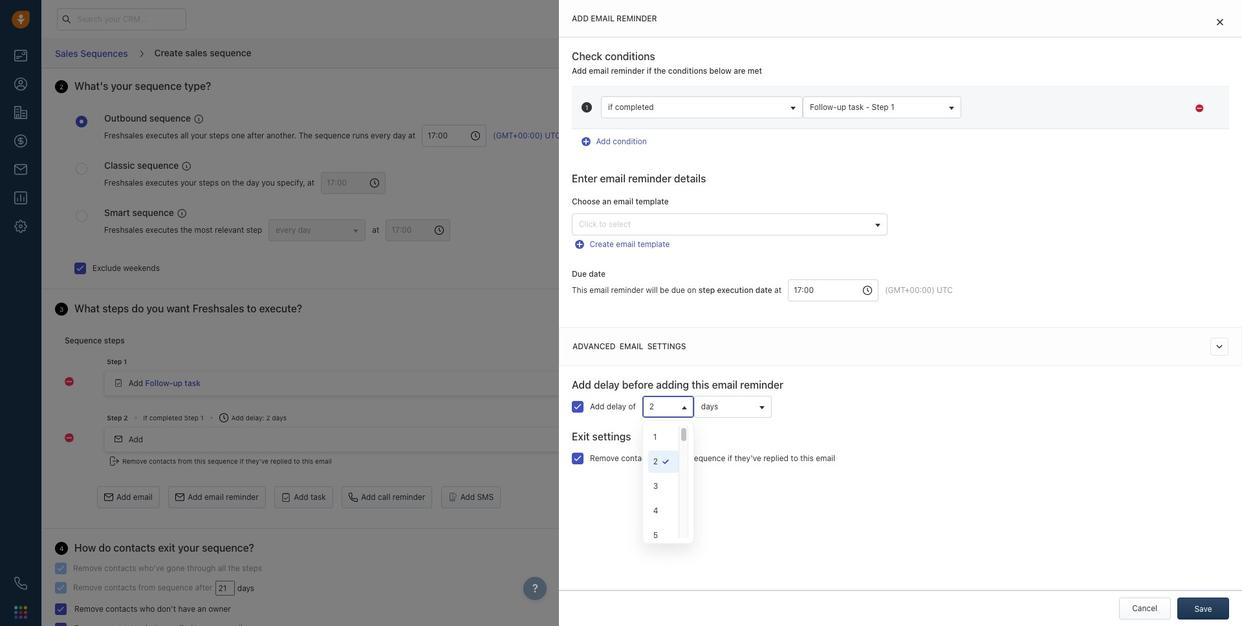 Task type: describe. For each thing, give the bounding box(es) containing it.
1 horizontal spatial after
[[247, 131, 264, 141]]

phone element
[[8, 571, 34, 597]]

0 vertical spatial template
[[636, 197, 669, 207]]

for
[[956, 138, 966, 148]]

smart
[[104, 207, 130, 218]]

contacts down settings
[[621, 453, 653, 463]]

due
[[672, 285, 685, 295]]

0 horizontal spatial task
[[185, 378, 201, 388]]

executes for classic sequence
[[146, 178, 178, 188]]

contacts left who at left bottom
[[106, 604, 137, 614]]

1 vertical spatial can
[[1017, 116, 1030, 125]]

freshsales for outbound
[[104, 131, 143, 141]]

to inside a sales sequence is a series of steps you can set up to nurture contacts in the crm. a step can be an email, task, call reminder, email reminder, or sms. once your steps are lined up, the crm executes them automatically for you.
[[1148, 105, 1155, 114]]

task,
[[1079, 116, 1097, 125]]

0 horizontal spatial an
[[198, 604, 206, 614]]

click
[[579, 220, 597, 229]]

follow-up task - step 1 button
[[803, 97, 962, 119]]

1 vertical spatial do
[[99, 542, 111, 554]]

2 left if completed step 1
[[124, 414, 128, 422]]

cancel button
[[1119, 598, 1171, 620]]

add call reminder button
[[342, 487, 432, 509]]

call inside button
[[378, 492, 390, 502]]

reminder up sequence?
[[226, 492, 259, 502]]

<span class=" ">sales reps can use this for traditional drip campaigns e.g. reengaging with cold prospects</span> image
[[194, 114, 203, 123]]

0 vertical spatial (gmt+00:00) utc
[[493, 131, 561, 141]]

0 horizontal spatial date
[[589, 269, 606, 279]]

1 vertical spatial all
[[218, 564, 226, 573]]

at right specify,
[[307, 178, 315, 188]]

0 horizontal spatial conditions
[[605, 50, 655, 62]]

of inside a sales sequence is a series of steps you can set up to nurture contacts in the crm. a step can be an email, task, call reminder, email reminder, or sms. once your steps are lined up, the crm executes them automatically for you.
[[1061, 105, 1068, 114]]

1 horizontal spatial add email reminder
[[572, 14, 657, 23]]

reminder inside check conditions add email reminder if the conditions below are met
[[611, 66, 645, 76]]

add email reminder inside add email reminder button
[[188, 492, 259, 502]]

freshsales for classic
[[104, 178, 143, 188]]

sales
[[55, 48, 78, 59]]

1 vertical spatial are
[[981, 82, 994, 93]]

email inside a sales sequence is a series of steps you can set up to nurture contacts in the crm. a step can be an email, task, call reminder, email reminder, or sms. once your steps are lined up, the crm executes them automatically for you.
[[1150, 116, 1169, 125]]

reminder up choose an email template
[[628, 173, 672, 185]]

weekends
[[123, 263, 160, 273]]

add sms button
[[441, 487, 501, 509]]

type?
[[184, 80, 211, 92]]

is
[[1022, 105, 1028, 114]]

how do contacts exit your sequence?
[[74, 542, 254, 554]]

step down the sequence steps
[[107, 358, 122, 365]]

before
[[622, 379, 654, 391]]

sequence up add email reminder button
[[208, 457, 238, 465]]

every day
[[276, 225, 311, 235]]

1 horizontal spatial you
[[262, 178, 275, 188]]

(gmt+00:00) utc link
[[493, 130, 561, 141]]

your down <span class=" ">sales reps can use this for traditional drip campaigns e.g. reengaging with cold prospects</span> 'icon'
[[191, 131, 207, 141]]

delay for of
[[607, 402, 626, 411]]

remove contacts who don't have an owner
[[74, 604, 231, 614]]

1 reminder, from the left
[[1113, 116, 1148, 125]]

through
[[187, 564, 216, 573]]

2 vertical spatial days
[[237, 584, 254, 593]]

click to select
[[579, 220, 631, 229]]

1 horizontal spatial do
[[132, 303, 144, 314]]

a sales sequence is a series of steps you can set up to nurture contacts in the crm. a step can be an email, task, call reminder, email reminder, or sms. once your steps are lined up, the crm executes them automatically for you.
[[956, 105, 1227, 148]]

1 vertical spatial date
[[756, 285, 772, 295]]

click to select button
[[572, 214, 888, 236]]

add task
[[294, 492, 326, 502]]

sequence up the type?
[[210, 47, 251, 58]]

1 horizontal spatial can
[[1108, 105, 1121, 114]]

exclude
[[93, 263, 121, 273]]

executes inside a sales sequence is a series of steps you can set up to nurture contacts in the crm. a step can be an email, task, call reminder, email reminder, or sms. once your steps are lined up, the crm executes them automatically for you.
[[1120, 127, 1153, 136]]

will
[[646, 285, 658, 295]]

sales for a
[[963, 105, 982, 114]]

1 down the sequence steps
[[124, 358, 127, 365]]

your right exit
[[178, 542, 199, 554]]

met
[[748, 66, 762, 76]]

delay for :
[[246, 414, 262, 422]]

add task button
[[274, 487, 333, 509]]

sequence right the on the top left of the page
[[315, 131, 350, 141]]

completed for if completed
[[615, 102, 654, 112]]

a
[[1030, 105, 1034, 114]]

0 horizontal spatial they've
[[246, 457, 269, 465]]

details
[[674, 173, 706, 185]]

1 horizontal spatial conditions
[[668, 66, 708, 76]]

sequence
[[65, 336, 102, 345]]

if up add email reminder button
[[240, 457, 244, 465]]

if completed step 1
[[143, 414, 204, 422]]

your inside a sales sequence is a series of steps you can set up to nurture contacts in the crm. a step can be an email, task, call reminder, email reminder, or sms. once your steps are lined up, the crm executes them automatically for you.
[[998, 127, 1015, 136]]

2 inside 1 2 3 4 5
[[653, 457, 658, 466]]

0 vertical spatial day
[[393, 131, 406, 141]]

your right what's
[[111, 80, 132, 92]]

:
[[262, 414, 264, 422]]

execute?
[[259, 303, 302, 314]]

sequence down gone
[[158, 583, 193, 593]]

specify,
[[277, 178, 305, 188]]

minus filled image
[[1196, 104, 1204, 113]]

steps up the 'step 1'
[[104, 336, 125, 345]]

be inside a sales sequence is a series of steps you can set up to nurture contacts in the crm. a step can be an email, task, call reminder, email reminder, or sms. once your steps are lined up, the crm executes them automatically for you.
[[1033, 116, 1042, 125]]

of inside 'dialog'
[[629, 402, 636, 411]]

reminder up "days" button
[[740, 379, 784, 391]]

the inside check conditions add email reminder if the conditions below are met
[[654, 66, 666, 76]]

the left most
[[180, 225, 192, 235]]

2 left what's
[[60, 83, 64, 91]]

the
[[299, 131, 313, 141]]

remove contacts who've gone through all the steps
[[73, 564, 262, 573]]

due date
[[572, 269, 606, 279]]

0 horizontal spatial follow-
[[145, 378, 173, 388]]

0 horizontal spatial all
[[180, 131, 189, 141]]

1 inside button
[[891, 102, 895, 112]]

series
[[1037, 105, 1058, 114]]

0 vertical spatial 4
[[653, 506, 658, 516]]

3 inside 1 2 3 4 5
[[653, 481, 658, 491]]

an inside a sales sequence is a series of steps you can set up to nurture contacts in the crm. a step can be an email, task, call reminder, email reminder, or sms. once your steps are lined up, the crm executes them automatically for you.
[[1044, 116, 1053, 125]]

up inside a sales sequence is a series of steps you can set up to nurture contacts in the crm. a step can be an email, task, call reminder, email reminder, or sms. once your steps are lined up, the crm executes them automatically for you.
[[1137, 105, 1146, 114]]

sequence inside 'dialog'
[[690, 453, 726, 463]]

enter email reminder details
[[572, 173, 706, 185]]

what's
[[74, 80, 108, 92]]

add delay before adding this email reminder
[[572, 379, 784, 391]]

classic
[[104, 160, 135, 171]]

exclude weekends
[[93, 263, 160, 273]]

crm.
[[970, 116, 990, 125]]

1 vertical spatial after
[[195, 583, 213, 593]]

4 option
[[648, 500, 679, 522]]

who
[[140, 604, 155, 614]]

list box containing 1
[[648, 426, 688, 547]]

0 horizontal spatial on
[[221, 178, 230, 188]]

steps left one at the top left of page
[[209, 131, 229, 141]]

1 horizontal spatial days
[[272, 414, 287, 422]]

5 option
[[648, 525, 679, 547]]

settings
[[592, 431, 631, 442]]

close image
[[1217, 18, 1224, 26]]

2 vertical spatial task
[[311, 492, 326, 502]]

1 2 3 4 5
[[653, 432, 658, 540]]

another.
[[267, 131, 297, 141]]

are inside check conditions add email reminder if the conditions below are met
[[734, 66, 746, 76]]

freshsales executes all your steps one after another. the sequence runs every day at
[[104, 131, 416, 141]]

<span class=" ">sales reps can use this for prospecting and account-based selling e.g. following up with event attendees</span> image
[[177, 209, 186, 218]]

step down follow-up task link
[[184, 414, 199, 422]]

delay for before
[[594, 379, 620, 391]]

phone image
[[14, 577, 27, 590]]

add email reminder button
[[168, 487, 266, 509]]

the up the sms. on the right top of the page
[[956, 116, 968, 125]]

your down <span class=" ">sales reps can use this for weekly check-ins with leads and to run renewal campaigns e.g. renewing a contract</span> image
[[180, 178, 197, 188]]

what are sales sequences?
[[956, 82, 1072, 93]]

2 right :
[[266, 414, 270, 422]]

the down task,
[[1086, 127, 1098, 136]]

2 horizontal spatial sales
[[997, 82, 1019, 93]]

freshsales executes the most relevant step
[[104, 225, 262, 235]]

cancel
[[1133, 604, 1158, 613]]

5
[[653, 530, 658, 540]]

steps down sequence?
[[242, 564, 262, 573]]

up inside button
[[837, 102, 846, 112]]

relevant
[[215, 225, 244, 235]]

-
[[866, 102, 870, 112]]

2 button
[[642, 396, 694, 418]]

outbound
[[104, 113, 147, 124]]

choose an email template
[[572, 197, 669, 207]]

reminder left will
[[611, 285, 644, 295]]

1 vertical spatial step
[[246, 225, 262, 235]]

the down sequence?
[[228, 564, 240, 573]]

you inside a sales sequence is a series of steps you can set up to nurture contacts in the crm. a step can be an email, task, call reminder, email reminder, or sms. once your steps are lined up, the crm executes them automatically for you.
[[1092, 105, 1106, 114]]

(gmt+00:00) inside "link"
[[493, 131, 543, 141]]

<span class=" ">sales reps can use this for weekly check-ins with leads and to run renewal campaigns e.g. renewing a contract</span> image
[[182, 162, 191, 171]]

at inside 'dialog'
[[775, 285, 782, 295]]

save button
[[1178, 598, 1230, 620]]

below
[[710, 66, 732, 76]]

if inside button
[[608, 102, 613, 112]]

advanced email settings
[[573, 342, 686, 351]]

or
[[1208, 116, 1216, 125]]

add email button
[[97, 487, 160, 509]]

every day button
[[269, 219, 366, 241]]

task inside 'dialog'
[[849, 102, 864, 112]]

email,
[[1055, 116, 1077, 125]]

add inside check conditions add email reminder if the conditions below are met
[[572, 66, 587, 76]]

lined
[[1053, 127, 1070, 136]]

freshsales for smart
[[104, 225, 143, 235]]

1 horizontal spatial from
[[178, 457, 192, 465]]

reminder left 'add sms' button at the bottom left
[[393, 492, 425, 502]]

steps up the sequence steps
[[102, 303, 129, 314]]

what's your sequence type?
[[74, 80, 211, 92]]

days inside button
[[701, 402, 718, 411]]

what steps do you want freshsales to execute?
[[74, 303, 302, 314]]

1 down follow-up task link
[[201, 414, 204, 422]]

completed for if completed step 1
[[149, 414, 182, 422]]

how
[[74, 542, 96, 554]]



Task type: locate. For each thing, give the bounding box(es) containing it.
up,
[[1073, 127, 1084, 136]]

reminder up check conditions add email reminder if the conditions below are met
[[617, 14, 657, 23]]

remove contacts from this sequence if they've replied to this email
[[590, 453, 835, 463], [122, 457, 332, 465]]

contacts up the 'who've'
[[114, 542, 155, 554]]

add delay of
[[590, 402, 636, 411]]

be inside 'dialog'
[[660, 285, 669, 295]]

be right will
[[660, 285, 669, 295]]

sales up "crm."
[[963, 105, 982, 114]]

2 down before
[[650, 402, 654, 411]]

template
[[636, 197, 669, 207], [638, 240, 670, 249]]

0 vertical spatial you
[[1092, 105, 1106, 114]]

an inside 'dialog'
[[603, 197, 612, 207]]

a up the sms. on the right top of the page
[[956, 105, 961, 114]]

0 vertical spatial do
[[132, 303, 144, 314]]

who've
[[138, 564, 164, 573]]

most
[[194, 225, 213, 235]]

(gmt+00:00) utc inside 'dialog'
[[885, 285, 953, 295]]

follow-up task - step 1
[[810, 102, 895, 112]]

day down specify,
[[298, 225, 311, 235]]

0 horizontal spatial step
[[246, 225, 262, 235]]

step down the 'step 1'
[[107, 414, 122, 422]]

1 vertical spatial conditions
[[668, 66, 708, 76]]

all
[[180, 131, 189, 141], [218, 564, 226, 573]]

0 vertical spatial of
[[1061, 105, 1068, 114]]

sequence left <span class=" ">sales reps can use this for prospecting and account-based selling e.g. following up with event attendees</span> image
[[132, 207, 174, 218]]

if down "days" button
[[728, 453, 733, 463]]

email
[[591, 14, 615, 23], [589, 66, 609, 76], [1150, 116, 1169, 125], [600, 173, 626, 185], [614, 197, 634, 207], [616, 240, 636, 249], [590, 285, 609, 295], [712, 379, 738, 391], [816, 453, 835, 463], [315, 457, 332, 465], [133, 492, 153, 502], [204, 492, 224, 502]]

1 horizontal spatial call
[[1099, 116, 1111, 125]]

owner
[[209, 604, 231, 614]]

0 vertical spatial add email reminder
[[572, 14, 657, 23]]

step right relevant
[[246, 225, 262, 235]]

1 vertical spatial every
[[276, 225, 296, 235]]

(gmt+00:00)
[[493, 131, 543, 141], [885, 285, 935, 295]]

executes for outbound sequence
[[146, 131, 178, 141]]

they've down "days" button
[[735, 453, 762, 463]]

condition
[[613, 137, 647, 146]]

1 horizontal spatial a
[[992, 116, 997, 125]]

select
[[609, 220, 631, 229]]

2 horizontal spatial days
[[701, 402, 718, 411]]

2 vertical spatial step
[[699, 285, 715, 295]]

1 horizontal spatial reminder,
[[1172, 116, 1206, 125]]

if completed
[[608, 102, 654, 112]]

contacts inside a sales sequence is a series of steps you can set up to nurture contacts in the crm. a step can be an email, task, call reminder, email reminder, or sms. once your steps are lined up, the crm executes them automatically for you.
[[1187, 105, 1218, 114]]

from down the 'who've'
[[138, 583, 155, 593]]

0 horizontal spatial (gmt+00:00) utc
[[493, 131, 561, 141]]

0 horizontal spatial can
[[1017, 116, 1030, 125]]

0 vertical spatial create
[[154, 47, 183, 58]]

steps up task,
[[1070, 105, 1090, 114]]

add follow-up task
[[129, 378, 201, 388]]

date right execution at the top right of page
[[756, 285, 772, 295]]

day left specify,
[[246, 178, 259, 188]]

1 horizontal spatial remove contacts from this sequence if they've replied to this email
[[590, 453, 835, 463]]

them
[[1155, 127, 1173, 136]]

this
[[692, 379, 710, 391], [675, 453, 688, 463], [801, 453, 814, 463], [194, 457, 206, 465], [302, 457, 313, 465]]

sales inside a sales sequence is a series of steps you can set up to nurture contacts in the crm. a step can be an email, task, call reminder, email reminder, or sms. once your steps are lined up, the crm executes them automatically for you.
[[963, 105, 982, 114]]

if up add condition link
[[608, 102, 613, 112]]

2 inside dropdown button
[[650, 402, 654, 411]]

of down before
[[629, 402, 636, 411]]

(gmt+00:00) inside 'dialog'
[[885, 285, 935, 295]]

0 vertical spatial are
[[734, 66, 746, 76]]

1 horizontal spatial create
[[590, 240, 614, 249]]

every inside 'button'
[[276, 225, 296, 235]]

days
[[701, 402, 718, 411], [272, 414, 287, 422], [237, 584, 254, 593]]

from down if completed step 1
[[178, 457, 192, 465]]

2 reminder, from the left
[[1172, 116, 1206, 125]]

day inside every day 'button'
[[298, 225, 311, 235]]

0 horizontal spatial from
[[138, 583, 155, 593]]

if up if completed
[[647, 66, 652, 76]]

follow- up if completed step 1
[[145, 378, 173, 388]]

1 option
[[648, 426, 679, 448]]

sales sequences
[[55, 48, 128, 59]]

sequences
[[80, 48, 128, 59]]

remove
[[590, 453, 619, 463], [122, 457, 147, 465], [73, 564, 102, 573], [73, 583, 102, 593], [74, 604, 104, 614]]

remove contacts from sequence after
[[73, 583, 213, 593]]

check
[[572, 50, 603, 62]]

contacts up remove contacts who don't have an owner
[[104, 583, 136, 593]]

step inside follow-up task - step 1 button
[[872, 102, 889, 112]]

conditions left below
[[668, 66, 708, 76]]

1 vertical spatial template
[[638, 240, 670, 249]]

0 vertical spatial on
[[221, 178, 230, 188]]

template up will
[[638, 240, 670, 249]]

to
[[1148, 105, 1155, 114], [599, 220, 607, 229], [247, 303, 257, 314], [791, 453, 798, 463], [294, 457, 300, 465]]

sales sequences link
[[54, 43, 129, 64]]

0 vertical spatial all
[[180, 131, 189, 141]]

0 horizontal spatial replied
[[270, 457, 292, 465]]

1 horizontal spatial follow-
[[810, 102, 837, 112]]

add
[[572, 14, 589, 23], [572, 66, 587, 76], [596, 137, 611, 146], [129, 378, 143, 388], [572, 379, 591, 391], [590, 402, 605, 411], [231, 414, 244, 422], [129, 435, 143, 444], [116, 492, 131, 502], [188, 492, 202, 502], [294, 492, 308, 502], [361, 492, 376, 502], [461, 492, 475, 502]]

sequence right 2 option
[[690, 453, 726, 463]]

2 vertical spatial you
[[147, 303, 164, 314]]

what
[[956, 82, 978, 93], [74, 303, 100, 314]]

0 horizontal spatial are
[[734, 66, 746, 76]]

0 vertical spatial days
[[701, 402, 718, 411]]

what for what steps do you want freshsales to execute?
[[74, 303, 100, 314]]

smart sequence
[[104, 207, 174, 218]]

the
[[654, 66, 666, 76], [956, 116, 968, 125], [1086, 127, 1098, 136], [232, 178, 244, 188], [180, 225, 192, 235], [228, 564, 240, 573]]

1 horizontal spatial every
[[371, 131, 391, 141]]

0 horizontal spatial what
[[74, 303, 100, 314]]

template down enter email reminder details
[[636, 197, 669, 207]]

0 horizontal spatial of
[[629, 402, 636, 411]]

due
[[572, 269, 587, 279]]

2 horizontal spatial day
[[393, 131, 406, 141]]

0 horizontal spatial a
[[956, 105, 961, 114]]

add email reminder up check
[[572, 14, 657, 23]]

2 horizontal spatial from
[[655, 453, 672, 463]]

up up if completed step 1
[[173, 378, 183, 388]]

follow- inside button
[[810, 102, 837, 112]]

1 horizontal spatial what
[[956, 82, 978, 93]]

from
[[655, 453, 672, 463], [178, 457, 192, 465], [138, 583, 155, 593]]

sequence left <span class=" ">sales reps can use this for traditional drip campaigns e.g. reengaging with cold prospects</span> 'icon'
[[149, 113, 191, 124]]

are inside a sales sequence is a series of steps you can set up to nurture contacts in the crm. a step can be an email, task, call reminder, email reminder, or sms. once your steps are lined up, the crm executes them automatically for you.
[[1039, 127, 1051, 136]]

executes for smart sequence
[[146, 225, 178, 235]]

0 horizontal spatial you
[[147, 303, 164, 314]]

None text field
[[788, 279, 879, 301], [216, 581, 235, 596], [788, 279, 879, 301], [216, 581, 235, 596]]

1 vertical spatial on
[[687, 285, 697, 295]]

1 vertical spatial (gmt+00:00) utc
[[885, 285, 953, 295]]

0 vertical spatial (gmt+00:00)
[[493, 131, 543, 141]]

1 horizontal spatial (gmt+00:00) utc
[[885, 285, 953, 295]]

from down 1 "option"
[[655, 453, 672, 463]]

0 horizontal spatial day
[[246, 178, 259, 188]]

a
[[956, 105, 961, 114], [992, 116, 997, 125]]

on right due
[[687, 285, 697, 295]]

0 vertical spatial a
[[956, 105, 961, 114]]

0 horizontal spatial up
[[173, 378, 183, 388]]

up left the -
[[837, 102, 846, 112]]

0 vertical spatial follow-
[[810, 102, 837, 112]]

1
[[891, 102, 895, 112], [124, 358, 127, 365], [201, 414, 204, 422], [653, 432, 657, 442]]

1 vertical spatial a
[[992, 116, 997, 125]]

utc
[[545, 131, 561, 141], [937, 285, 953, 295]]

1 vertical spatial delay
[[607, 402, 626, 411]]

they've
[[735, 453, 762, 463], [246, 457, 269, 465]]

create email template
[[590, 240, 670, 249]]

reminder, down set
[[1113, 116, 1148, 125]]

email inside check conditions add email reminder if the conditions below are met
[[589, 66, 609, 76]]

0 vertical spatial every
[[371, 131, 391, 141]]

contacts down if completed step 1
[[149, 457, 176, 465]]

one
[[231, 131, 245, 141]]

0 horizontal spatial be
[[660, 285, 669, 295]]

automatically
[[1176, 127, 1224, 136]]

step 1
[[107, 358, 127, 365]]

your right once
[[998, 127, 1015, 136]]

1 vertical spatial follow-
[[145, 378, 173, 388]]

gone
[[167, 564, 185, 573]]

of
[[1061, 105, 1068, 114], [629, 402, 636, 411]]

0 vertical spatial delay
[[594, 379, 620, 391]]

Search your CRM... text field
[[57, 8, 186, 30]]

classic sequence
[[104, 160, 179, 171]]

if
[[647, 66, 652, 76], [608, 102, 613, 112], [143, 414, 147, 422], [728, 453, 733, 463], [240, 457, 244, 465]]

choose
[[572, 197, 600, 207]]

list box
[[648, 426, 688, 547]]

0 vertical spatial utc
[[545, 131, 561, 141]]

sales left the "sequences?"
[[997, 82, 1019, 93]]

if inside check conditions add email reminder if the conditions below are met
[[647, 66, 652, 76]]

steps down is
[[1017, 127, 1037, 136]]

step
[[999, 116, 1015, 125], [246, 225, 262, 235], [699, 285, 715, 295]]

sequence left is
[[984, 105, 1020, 114]]

add call reminder
[[361, 492, 425, 502]]

if right step 2
[[143, 414, 147, 422]]

dialog
[[559, 0, 1242, 626]]

1 horizontal spatial task
[[311, 492, 326, 502]]

an right choose
[[603, 197, 612, 207]]

create inside 'dialog'
[[590, 240, 614, 249]]

in
[[1220, 105, 1227, 114]]

1 vertical spatial day
[[246, 178, 259, 188]]

sequence inside a sales sequence is a series of steps you can set up to nurture contacts in the crm. a step can be an email, task, call reminder, email reminder, or sms. once your steps are lined up, the crm executes them automatically for you.
[[984, 105, 1020, 114]]

1 horizontal spatial replied
[[764, 453, 789, 463]]

an right have
[[198, 604, 206, 614]]

if completed button
[[601, 97, 803, 119]]

2 horizontal spatial up
[[1137, 105, 1146, 114]]

you up task,
[[1092, 105, 1106, 114]]

have
[[178, 604, 195, 614]]

1 vertical spatial of
[[629, 402, 636, 411]]

1 vertical spatial call
[[378, 492, 390, 502]]

advanced
[[573, 342, 616, 351]]

1 vertical spatial what
[[74, 303, 100, 314]]

add condition link
[[582, 127, 647, 146]]

sales for create
[[185, 47, 207, 58]]

on up relevant
[[221, 178, 230, 188]]

freshworks switcher image
[[14, 606, 27, 619]]

1 horizontal spatial up
[[837, 102, 846, 112]]

add delay : 2 days
[[231, 414, 287, 422]]

add condition
[[596, 137, 647, 146]]

sequence?
[[202, 542, 254, 554]]

create for create email template
[[590, 240, 614, 249]]

freshsales
[[104, 131, 143, 141], [104, 178, 143, 188], [104, 225, 143, 235], [193, 303, 244, 314]]

to inside button
[[599, 220, 607, 229]]

at right runs
[[408, 131, 416, 141]]

2 horizontal spatial task
[[849, 102, 864, 112]]

a up once
[[992, 116, 997, 125]]

reminder, up automatically at right
[[1172, 116, 1206, 125]]

2 horizontal spatial step
[[999, 116, 1015, 125]]

0 vertical spatial sales
[[185, 47, 207, 58]]

create for create sales sequence
[[154, 47, 183, 58]]

the down one at the top left of page
[[232, 178, 244, 188]]

0 horizontal spatial create
[[154, 47, 183, 58]]

conditions right check
[[605, 50, 655, 62]]

add sms
[[461, 492, 494, 502]]

freshsales down smart
[[104, 225, 143, 235]]

2 option
[[648, 451, 679, 473]]

freshsales down outbound
[[104, 131, 143, 141]]

days down sequence?
[[237, 584, 254, 593]]

sequence left <span class=" ">sales reps can use this for weekly check-ins with leads and to run renewal campaigns e.g. renewing a contract</span> image
[[137, 160, 179, 171]]

be
[[1033, 116, 1042, 125], [660, 285, 669, 295]]

steps
[[1070, 105, 1090, 114], [1017, 127, 1037, 136], [209, 131, 229, 141], [199, 178, 219, 188], [102, 303, 129, 314], [104, 336, 125, 345], [242, 564, 262, 573]]

after down through
[[195, 583, 213, 593]]

1 inside 1 2 3 4 5
[[653, 432, 657, 442]]

completed inside if completed button
[[615, 102, 654, 112]]

0 horizontal spatial (gmt+00:00)
[[493, 131, 543, 141]]

2 horizontal spatial are
[[1039, 127, 1051, 136]]

do right how
[[99, 542, 111, 554]]

all right through
[[218, 564, 226, 573]]

3 option
[[648, 475, 679, 497]]

0 vertical spatial conditions
[[605, 50, 655, 62]]

days button
[[694, 396, 772, 418]]

what for what are sales sequences?
[[956, 82, 978, 93]]

create
[[154, 47, 183, 58], [590, 240, 614, 249]]

1 vertical spatial completed
[[149, 414, 182, 422]]

1 horizontal spatial an
[[603, 197, 612, 207]]

executes down set
[[1120, 127, 1153, 136]]

reminder up if completed
[[611, 66, 645, 76]]

the up if completed button
[[654, 66, 666, 76]]

of up email,
[[1061, 105, 1068, 114]]

freshsales right want
[[193, 303, 244, 314]]

step left execution at the top right of page
[[699, 285, 715, 295]]

what up "crm."
[[956, 82, 978, 93]]

0 vertical spatial can
[[1108, 105, 1121, 114]]

2 vertical spatial day
[[298, 225, 311, 235]]

step 2
[[107, 414, 128, 422]]

all up <span class=" ">sales reps can use this for weekly check-ins with leads and to run renewal campaigns e.g. renewing a contract</span> image
[[180, 131, 189, 141]]

check conditions add email reminder if the conditions below are met
[[572, 50, 762, 76]]

every down specify,
[[276, 225, 296, 235]]

(gmt+00:00) utc
[[493, 131, 561, 141], [885, 285, 953, 295]]

outbound sequence
[[104, 113, 191, 124]]

executes down outbound sequence
[[146, 131, 178, 141]]

exit settings
[[572, 431, 631, 442]]

1 vertical spatial an
[[603, 197, 612, 207]]

create down click to select
[[590, 240, 614, 249]]

0 vertical spatial call
[[1099, 116, 1111, 125]]

utc inside 'dialog'
[[937, 285, 953, 295]]

remove contacts from this sequence if they've replied to this email inside 'dialog'
[[590, 453, 835, 463]]

0 horizontal spatial remove contacts from this sequence if they've replied to this email
[[122, 457, 332, 465]]

1 vertical spatial 3
[[653, 481, 658, 491]]

executes down <span class=" ">sales reps can use this for prospecting and account-based selling e.g. following up with event attendees</span> image
[[146, 225, 178, 235]]

after
[[247, 131, 264, 141], [195, 583, 213, 593]]

1 up 2 option
[[653, 432, 657, 442]]

freshsales executes your steps on the day you specify, at
[[104, 178, 315, 188]]

sms
[[477, 492, 494, 502]]

at right execution at the top right of page
[[775, 285, 782, 295]]

1 vertical spatial create
[[590, 240, 614, 249]]

0 horizontal spatial call
[[378, 492, 390, 502]]

0 horizontal spatial 4
[[60, 545, 64, 553]]

this
[[572, 285, 588, 295]]

utc inside "link"
[[545, 131, 561, 141]]

day right runs
[[393, 131, 406, 141]]

delay
[[594, 379, 620, 391], [607, 402, 626, 411], [246, 414, 262, 422]]

can
[[1108, 105, 1121, 114], [1017, 116, 1030, 125]]

sequence up outbound sequence
[[135, 80, 182, 92]]

0 horizontal spatial completed
[[149, 414, 182, 422]]

sequences?
[[1021, 82, 1072, 93]]

want
[[167, 303, 190, 314]]

call inside a sales sequence is a series of steps you can set up to nurture contacts in the crm. a step can be an email, task, call reminder, email reminder, or sms. once your steps are lined up, the crm executes them automatically for you.
[[1099, 116, 1111, 125]]

conditions
[[605, 50, 655, 62], [668, 66, 708, 76]]

1 horizontal spatial 4
[[653, 506, 658, 516]]

be down the a
[[1033, 116, 1042, 125]]

1 horizontal spatial all
[[218, 564, 226, 573]]

are left the lined
[[1039, 127, 1051, 136]]

can left set
[[1108, 105, 1121, 114]]

every right runs
[[371, 131, 391, 141]]

at right every day 'button'
[[372, 225, 379, 235]]

save
[[1195, 604, 1212, 614]]

1 vertical spatial (gmt+00:00)
[[885, 285, 935, 295]]

reminder
[[617, 14, 657, 23], [611, 66, 645, 76], [628, 173, 672, 185], [611, 285, 644, 295], [740, 379, 784, 391], [226, 492, 259, 502], [393, 492, 425, 502]]

1 horizontal spatial they've
[[735, 453, 762, 463]]

step inside 'dialog'
[[699, 285, 715, 295]]

step inside a sales sequence is a series of steps you can set up to nurture contacts in the crm. a step can be an email, task, call reminder, email reminder, or sms. once your steps are lined up, the crm executes them automatically for you.
[[999, 116, 1015, 125]]

2 vertical spatial delay
[[246, 414, 262, 422]]

contacts up the remove contacts from sequence after
[[104, 564, 136, 573]]

follow- left the -
[[810, 102, 837, 112]]

0 vertical spatial 3
[[60, 305, 64, 313]]

do left want
[[132, 303, 144, 314]]

1 right the -
[[891, 102, 895, 112]]

execution
[[717, 285, 754, 295]]

2 down 1 "option"
[[653, 457, 658, 466]]

dialog containing check conditions
[[559, 0, 1242, 626]]

1 horizontal spatial on
[[687, 285, 697, 295]]

executes down classic sequence
[[146, 178, 178, 188]]

steps up most
[[199, 178, 219, 188]]



Task type: vqa. For each thing, say whether or not it's contained in the screenshot.
1 link
no



